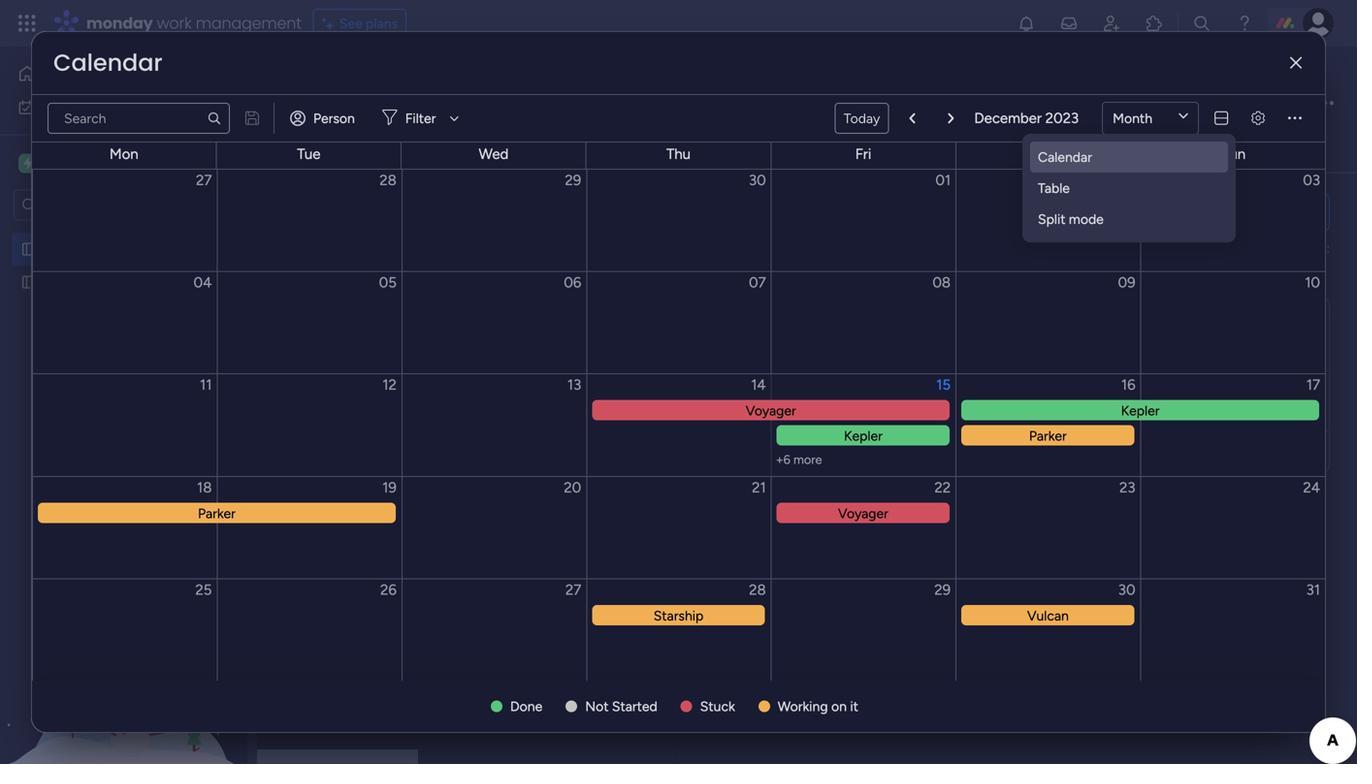 Task type: vqa. For each thing, say whether or not it's contained in the screenshot.
Updates / 1
yes



Task type: locate. For each thing, give the bounding box(es) containing it.
Filter dashboard by text search field
[[48, 103, 230, 134]]

calendar inside button
[[482, 139, 536, 156]]

1 horizontal spatial of
[[738, 104, 751, 121]]

table
[[357, 139, 389, 156], [1038, 180, 1070, 197]]

noah lott image
[[1261, 91, 1286, 116]]

calendar button
[[467, 132, 551, 163]]

calendar down the monday
[[53, 47, 163, 79]]

0 horizontal spatial work
[[65, 99, 94, 115]]

and left government
[[1013, 376, 1039, 394]]

select product image
[[17, 14, 37, 33]]

updates
[[732, 145, 783, 161]]

0 vertical spatial work
[[157, 12, 192, 34]]

work right my
[[65, 99, 94, 115]]

list arrow image up activity log
[[910, 112, 916, 124]]

help button
[[1193, 709, 1261, 741]]

december 2023
[[975, 109, 1079, 127]]

0 horizontal spatial table
[[357, 139, 389, 156]]

Search field
[[574, 186, 632, 213]]

an
[[760, 203, 777, 222]]

stuck right 'started'
[[700, 699, 735, 715]]

arrow down image
[[443, 107, 466, 130]]

work
[[157, 12, 192, 34], [65, 99, 94, 115]]

workspace image
[[23, 153, 33, 174]]

write left an
[[718, 203, 756, 222]]

person
[[313, 110, 355, 127]]

1 horizontal spatial write
[[1185, 240, 1219, 257]]

dapulse x slim image
[[1291, 56, 1302, 70]]

email:
[[1295, 240, 1331, 257]]

home button
[[12, 58, 209, 89]]

1 horizontal spatial and
[[1013, 376, 1039, 394]]

and left 'keep'
[[646, 104, 668, 121]]

work for my
[[65, 99, 94, 115]]

management
[[196, 12, 302, 34]]

your
[[796, 104, 823, 121]]

1 vertical spatial stuck
[[700, 699, 735, 715]]

table up split
[[1038, 180, 1070, 197]]

+6 more link
[[776, 453, 955, 468]]

my work button
[[12, 92, 209, 123]]

invite members image
[[1103, 14, 1122, 33]]

0 horizontal spatial write
[[718, 203, 756, 222]]

it
[[851, 699, 859, 715]]

hold
[[806, 376, 836, 394]]

1 vertical spatial table
[[1038, 180, 1070, 197]]

help
[[1209, 715, 1244, 735]]

not
[[585, 699, 609, 715]]

noah lott image
[[1303, 8, 1334, 39]]

spacecraft
[[329, 65, 457, 98]]

0 vertical spatial stuck
[[713, 376, 753, 394]]

inbox image
[[1060, 14, 1079, 33]]

of right type
[[405, 104, 418, 121]]

and
[[646, 104, 668, 121], [1013, 376, 1039, 394]]

project
[[826, 104, 870, 121]]

december
[[975, 109, 1042, 127]]

updates
[[1222, 240, 1271, 257]]

1 vertical spatial write
[[1185, 240, 1219, 257]]

0 horizontal spatial and
[[646, 104, 668, 121]]

option
[[0, 232, 247, 236]]

like
[[852, 443, 879, 461]]

1 list arrow image from the left
[[910, 112, 916, 124]]

1 vertical spatial work
[[65, 99, 94, 115]]

done
[[511, 699, 543, 715]]

0 horizontal spatial of
[[405, 104, 418, 121]]

2 of from the left
[[738, 104, 751, 121]]

via
[[1275, 240, 1292, 257]]

1 of from the left
[[405, 104, 418, 121]]

table right main
[[357, 139, 389, 156]]

filter button
[[374, 103, 466, 134]]

calendar for calendar button
[[482, 139, 536, 156]]

write an update... button
[[698, 193, 1331, 232]]

see plans
[[339, 15, 398, 32]]

not started
[[585, 699, 658, 715]]

calendar
[[53, 47, 163, 79], [482, 139, 536, 156], [1038, 149, 1093, 165]]

add view image
[[562, 140, 570, 155]]

calendar down assign
[[482, 139, 536, 156]]

write
[[718, 203, 756, 222], [1185, 240, 1219, 257]]

person button
[[282, 103, 367, 134]]

0 vertical spatial and
[[646, 104, 668, 121]]

2 list arrow image from the left
[[949, 112, 954, 124]]

mon
[[110, 146, 138, 163]]

None search field
[[48, 103, 230, 134]]

1 vertical spatial and
[[1013, 376, 1039, 394]]

stuck for stuck due to hold ups with documentation and government funding.
[[713, 376, 753, 394]]

manage any type of project. assign owners, set timelines and keep track of where your project stands.
[[297, 104, 917, 121]]

main
[[45, 154, 85, 173]]

0 horizontal spatial calendar
[[53, 47, 163, 79]]

update...
[[780, 203, 839, 222]]

2 horizontal spatial calendar
[[1038, 149, 1093, 165]]

notifications image
[[1017, 14, 1037, 33]]

stuck for stuck
[[700, 699, 735, 715]]

of
[[405, 104, 418, 121], [738, 104, 751, 121]]

table inside button
[[357, 139, 389, 156]]

0 vertical spatial table
[[357, 139, 389, 156]]

home
[[45, 66, 82, 82]]

1 horizontal spatial calendar
[[482, 139, 536, 156]]

0 vertical spatial write
[[718, 203, 756, 222]]

list arrow image right stands.
[[949, 112, 954, 124]]

1 horizontal spatial list arrow image
[[949, 112, 954, 124]]

funding.
[[1131, 376, 1188, 394]]

stuck left 'due'
[[713, 376, 753, 394]]

stands.
[[873, 104, 917, 121]]

work inside 'button'
[[65, 99, 94, 115]]

manage any type of project. assign owners, set timelines and keep track of where your project stands. button
[[294, 101, 946, 124]]

noah lott
[[763, 325, 833, 344]]

work right the monday
[[157, 12, 192, 34]]

main table button
[[294, 132, 403, 163]]

stuck
[[713, 376, 753, 394], [700, 699, 735, 715]]

/
[[786, 145, 792, 161]]

list arrow image
[[910, 112, 916, 124], [949, 112, 954, 124]]

list box
[[0, 229, 247, 561]]

calendar down 2023
[[1038, 149, 1093, 165]]

all
[[295, 65, 323, 98]]

1 horizontal spatial work
[[157, 12, 192, 34]]

write inside button
[[718, 203, 756, 222]]

where
[[755, 104, 792, 121]]

fri
[[856, 146, 872, 163]]

write left updates
[[1185, 240, 1219, 257]]

lottie animation element
[[0, 569, 247, 765]]

of right track
[[738, 104, 751, 121]]

gantt
[[418, 139, 453, 156]]

project.
[[421, 104, 468, 121]]

updates / 1
[[732, 145, 801, 161]]

0 horizontal spatial list arrow image
[[910, 112, 916, 124]]

type
[[374, 104, 401, 121]]



Task type: describe. For each thing, give the bounding box(es) containing it.
write for write updates via email:
[[1185, 240, 1219, 257]]

lott
[[804, 325, 833, 344]]

private board image
[[20, 273, 39, 292]]

activity log
[[869, 145, 942, 161]]

angle down image
[[395, 192, 404, 206]]

updates / 1 button
[[702, 137, 801, 168]]

2023
[[1046, 109, 1079, 127]]

stuck due to hold ups with documentation and government funding.
[[713, 376, 1188, 394]]

calendar for "calendar" field
[[53, 47, 163, 79]]

Calendar field
[[49, 47, 167, 79]]

1 horizontal spatial table
[[1038, 180, 1070, 197]]

All Spacecraft field
[[290, 65, 462, 98]]

apps image
[[1145, 14, 1165, 33]]

more dots image
[[1289, 111, 1302, 125]]

wed
[[479, 146, 509, 163]]

see plans button
[[313, 9, 407, 38]]

all spacecraft
[[295, 65, 457, 98]]

set
[[566, 104, 585, 121]]

and inside button
[[646, 104, 668, 121]]

write an update...
[[718, 203, 839, 222]]

like button
[[703, 423, 1008, 481]]

assign
[[471, 104, 512, 121]]

activity
[[869, 145, 916, 161]]

noah lott link
[[763, 325, 833, 344]]

documentation
[[903, 376, 1009, 394]]

Voyager field
[[695, 92, 1250, 117]]

gantt button
[[403, 132, 467, 163]]

search everything image
[[1193, 14, 1212, 33]]

lottie animation image
[[0, 569, 247, 765]]

sun
[[1221, 146, 1246, 163]]

monday
[[86, 12, 153, 34]]

keep
[[672, 104, 701, 121]]

write updates via email:
[[1185, 240, 1331, 257]]

thu
[[667, 146, 691, 163]]

search image
[[207, 111, 222, 126]]

tue
[[297, 146, 321, 163]]

month
[[1113, 110, 1153, 127]]

started
[[612, 699, 658, 715]]

today button
[[835, 103, 889, 134]]

see
[[339, 15, 363, 32]]

more
[[794, 453, 823, 468]]

write for write an update...
[[718, 203, 756, 222]]

public board image
[[20, 240, 39, 259]]

workspace selection element
[[18, 152, 88, 177]]

to
[[787, 376, 802, 394]]

main button
[[14, 147, 193, 180]]

on
[[832, 699, 847, 715]]

working
[[778, 699, 828, 715]]

noah
[[763, 325, 800, 344]]

+6
[[776, 453, 791, 468]]

today
[[844, 110, 881, 127]]

help image
[[1235, 14, 1255, 33]]

timelines
[[588, 104, 643, 121]]

manage
[[297, 104, 345, 121]]

log
[[919, 145, 942, 161]]

v2 settings line image
[[1252, 111, 1266, 125]]

track
[[704, 104, 735, 121]]

government
[[1043, 376, 1127, 394]]

1
[[795, 145, 801, 161]]

filter
[[405, 110, 436, 127]]

workspace image
[[18, 153, 38, 174]]

monday work management
[[86, 12, 302, 34]]

any
[[349, 104, 370, 121]]

split mode
[[1038, 211, 1104, 228]]

mode
[[1069, 211, 1104, 228]]

my
[[43, 99, 61, 115]]

work for monday
[[157, 12, 192, 34]]

working on it
[[778, 699, 859, 715]]

v2 split view image
[[1215, 111, 1229, 125]]

due
[[757, 376, 783, 394]]

plans
[[366, 15, 398, 32]]

sat
[[1038, 146, 1060, 163]]

with
[[869, 376, 899, 394]]

split
[[1038, 211, 1066, 228]]

+6 more
[[776, 453, 823, 468]]

envelope o image
[[1166, 238, 1185, 259]]

activity log button
[[854, 137, 957, 168]]

my work
[[43, 99, 94, 115]]

owners,
[[515, 104, 562, 121]]

main table
[[324, 139, 389, 156]]



